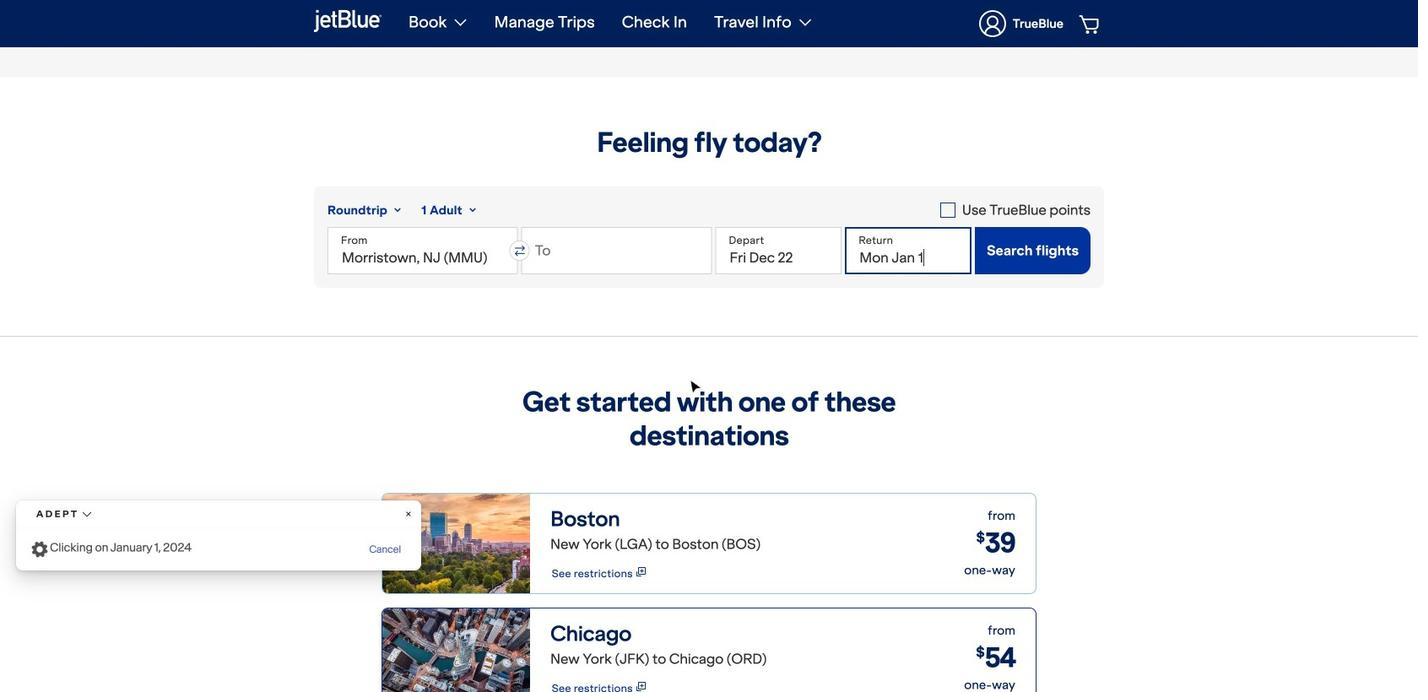 Task type: locate. For each thing, give the bounding box(es) containing it.
Return Press DOWN ARROW key to select available dates field
[[845, 227, 972, 274]]

None text field
[[328, 227, 518, 274]]

navigation
[[395, 0, 1105, 47]]

opens modal on same screen image for boston "image"
[[637, 567, 646, 577]]

None checkbox
[[940, 200, 1091, 220]]

None text field
[[522, 227, 712, 274]]

opens modal on same screen image
[[633, 567, 646, 577], [637, 567, 646, 577], [637, 682, 646, 692]]



Task type: describe. For each thing, give the bounding box(es) containing it.
Depart Press DOWN ARROW key to select available dates field
[[716, 227, 842, 274]]

boston image
[[383, 494, 530, 594]]

chicago image
[[383, 609, 530, 692]]

opens modal on same screen image
[[633, 682, 646, 692]]

opens modal on same screen image for chicago image
[[637, 682, 646, 692]]

shopping cart (empty) image
[[1080, 14, 1102, 34]]

jetblue image
[[314, 7, 382, 34]]



Task type: vqa. For each thing, say whether or not it's contained in the screenshot.
Mint icon at the left of the page
no



